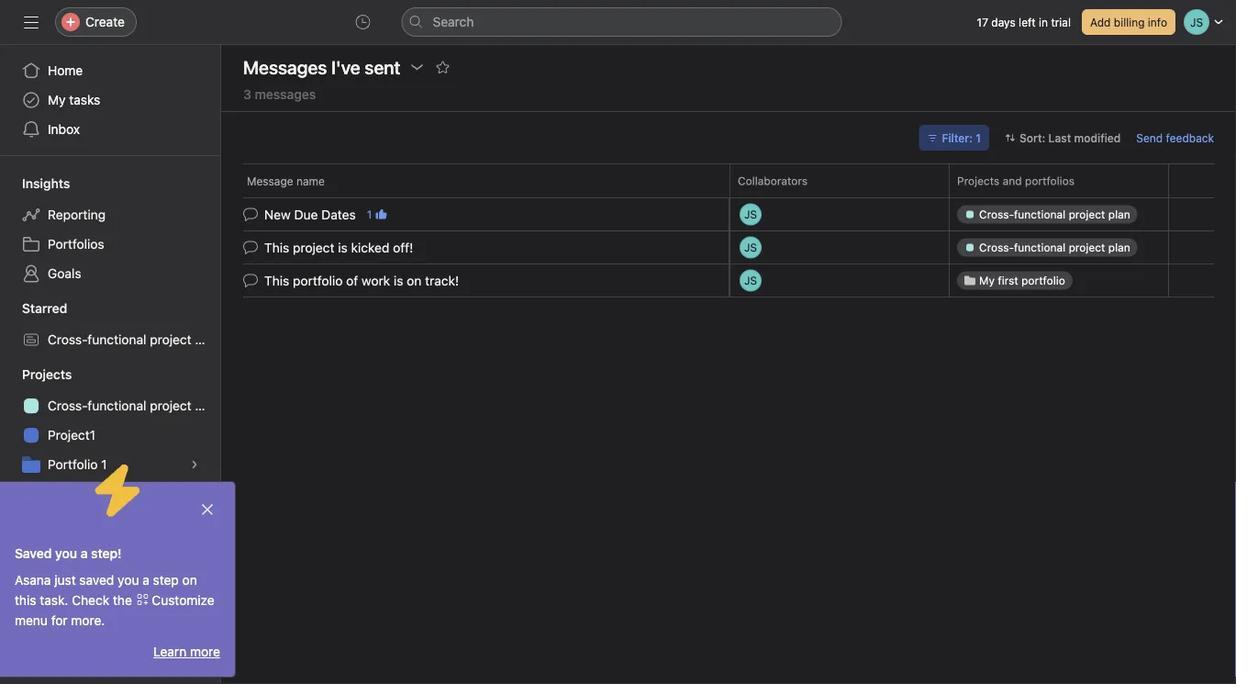 Task type: describe. For each thing, give the bounding box(es) containing it.
inbox link
[[11, 115, 209, 144]]

0 horizontal spatial you
[[55, 546, 77, 561]]

for
[[51, 613, 68, 628]]

portfolio
[[48, 457, 98, 472]]

portfolios
[[48, 236, 104, 252]]

project1
[[48, 427, 96, 443]]

workspace
[[69, 552, 133, 567]]

asana
[[15, 573, 51, 588]]

this project is kicked off!
[[264, 240, 414, 255]]

3 messages button
[[243, 87, 316, 111]]

see details, portfolio 1 image
[[189, 459, 200, 470]]

my tasks
[[48, 92, 100, 107]]

collaborators
[[738, 174, 808, 187]]

saved
[[15, 546, 52, 561]]

new due dates row
[[221, 196, 1237, 233]]

my first portfolio
[[48, 486, 146, 501]]

reporting
[[48, 207, 106, 222]]

1 inside button
[[367, 208, 372, 221]]

hide sidebar image
[[24, 15, 39, 29]]

sort: last modified
[[1020, 131, 1122, 144]]

portfolio inside projects element
[[96, 486, 146, 501]]

row containing message name
[[221, 163, 1237, 197]]

projects button
[[0, 365, 72, 384]]

close toast image
[[200, 502, 215, 517]]

feedback
[[1167, 131, 1215, 144]]

home link
[[11, 56, 209, 85]]

conversation name for new due dates cell
[[221, 197, 730, 231]]

this project is kicked off! row
[[221, 229, 1237, 266]]

1 button
[[363, 205, 391, 224]]

search button
[[402, 7, 842, 37]]

trial
[[1052, 16, 1072, 28]]

cell inside new due dates row
[[949, 197, 1170, 231]]

check
[[72, 593, 109, 608]]

more
[[190, 644, 220, 659]]

1 vertical spatial is
[[394, 273, 404, 288]]

17
[[978, 16, 989, 28]]

project inside cell
[[293, 240, 335, 255]]

the
[[113, 593, 132, 608]]

sort: last modified button
[[997, 125, 1130, 151]]

this for this portfolio of work is on track!
[[264, 273, 290, 288]]

search list box
[[402, 7, 842, 37]]

cross- for 2nd cross-functional project plan link from the top
[[48, 398, 88, 413]]

messages i've sent
[[243, 56, 401, 78]]

starred button
[[0, 299, 67, 318]]

my first portfolio link
[[11, 479, 209, 509]]

project1 link
[[11, 421, 209, 450]]

filter: 1 button
[[920, 125, 990, 151]]

my for my tasks
[[48, 92, 66, 107]]

messages
[[255, 87, 316, 102]]

projects for projects
[[22, 367, 72, 382]]

portfolio inside cell
[[293, 273, 343, 288]]

projects and portfolios
[[958, 174, 1075, 187]]

dates
[[322, 207, 356, 222]]

on inside cell
[[407, 273, 422, 288]]

menu
[[15, 613, 48, 628]]

billing
[[1115, 16, 1146, 28]]

add
[[1091, 16, 1111, 28]]

search
[[433, 14, 474, 29]]

send feedback link
[[1137, 129, 1215, 146]]

and
[[1003, 174, 1023, 187]]

goals
[[48, 266, 81, 281]]

cross-functional project plan for cross-functional project plan link inside the starred element
[[48, 332, 220, 347]]

asana just saved you a step on this task. check the
[[15, 573, 197, 608]]

add billing info
[[1091, 16, 1168, 28]]

on inside asana just saved you a step on this task. check the
[[182, 573, 197, 588]]

insights
[[22, 176, 70, 191]]

this portfolio of work is on track!
[[264, 273, 459, 288]]

saved
[[79, 573, 114, 588]]

this
[[15, 593, 36, 608]]

modified
[[1075, 131, 1122, 144]]

0 vertical spatial is
[[338, 240, 348, 255]]

projects for projects and portfolios
[[958, 174, 1000, 187]]

due
[[294, 207, 318, 222]]

new
[[264, 207, 291, 222]]

work
[[362, 273, 390, 288]]

functional for 2nd cross-functional project plan link from the top
[[88, 398, 146, 413]]

track!
[[425, 273, 459, 288]]

portfolio 1 link
[[11, 450, 209, 479]]

off!
[[393, 240, 414, 255]]

saved you a step!
[[15, 546, 122, 561]]

1 for filter: 1
[[976, 131, 982, 144]]

conversation name for this portfolio of work is on track! cell
[[221, 264, 730, 298]]

kicked
[[351, 240, 390, 255]]

inbox
[[48, 122, 80, 137]]



Task type: locate. For each thing, give the bounding box(es) containing it.
plan
[[195, 332, 220, 347], [195, 398, 220, 413]]

cross- up project1
[[48, 398, 88, 413]]

1 for portfolio 1
[[101, 457, 107, 472]]

left
[[1019, 16, 1036, 28]]

1 vertical spatial 1
[[367, 208, 372, 221]]

projects and portfolios column header
[[949, 163, 1174, 197]]

cross- for cross-functional project plan link inside the starred element
[[48, 332, 88, 347]]

plan for cross-functional project plan link inside the starred element
[[195, 332, 220, 347]]

cross-functional project plan down "goals" link
[[48, 332, 220, 347]]

you
[[55, 546, 77, 561], [118, 573, 139, 588]]

2 my from the top
[[48, 486, 66, 501]]

cross- inside projects element
[[48, 398, 88, 413]]

cell for is
[[949, 264, 1170, 298]]

send feedback
[[1137, 131, 1215, 144]]

step
[[153, 573, 179, 588]]

is left kicked
[[338, 240, 348, 255]]

tree grid
[[221, 196, 1237, 299]]

0 vertical spatial cross-
[[48, 332, 88, 347]]

create
[[85, 14, 125, 29]]

1 horizontal spatial a
[[143, 573, 150, 588]]

1 cross-functional project plan link from the top
[[11, 325, 220, 354]]

step!
[[91, 546, 122, 561]]

filter:
[[943, 131, 973, 144]]

projects element
[[0, 358, 220, 512]]

1 vertical spatial you
[[118, 573, 139, 588]]

is
[[338, 240, 348, 255], [394, 273, 404, 288]]

goals link
[[11, 259, 209, 288]]

1 vertical spatial cross-
[[48, 398, 88, 413]]

1 vertical spatial a
[[143, 573, 150, 588]]

1 functional from the top
[[88, 332, 146, 347]]

messages
[[243, 56, 327, 78]]

my workspace
[[48, 552, 133, 567]]

1 vertical spatial plan
[[195, 398, 220, 413]]

1 right 'dates' at the left top of page
[[367, 208, 372, 221]]

first
[[69, 486, 92, 501]]

on left track!
[[407, 273, 422, 288]]

this portfolio of work is on track! row
[[221, 262, 1237, 299]]

1 vertical spatial my
[[48, 486, 66, 501]]

functional down "goals" link
[[88, 332, 146, 347]]

last
[[1049, 131, 1072, 144]]

i've sent
[[332, 56, 401, 78]]

is right 'work'
[[394, 273, 404, 288]]

cross- down the starred
[[48, 332, 88, 347]]

cell for off!
[[949, 230, 1170, 264]]

1 right filter:
[[976, 131, 982, 144]]

cross-functional project plan link
[[11, 325, 220, 354], [11, 391, 220, 421]]

my up just
[[48, 552, 66, 567]]

my inside teams element
[[48, 552, 66, 567]]

1 horizontal spatial 1
[[367, 208, 372, 221]]

cross-functional project plan link inside starred element
[[11, 325, 220, 354]]

0 horizontal spatial 1
[[101, 457, 107, 472]]

0 vertical spatial a
[[81, 546, 88, 561]]

plan for 2nd cross-functional project plan link from the top
[[195, 398, 220, 413]]

reporting link
[[11, 200, 209, 230]]

tree grid containing new due dates
[[221, 196, 1237, 299]]

conversation name for this project is kicked off! cell
[[221, 230, 730, 264]]

info
[[1149, 16, 1168, 28]]

cross-functional project plan inside projects element
[[48, 398, 220, 413]]

my for my workspace
[[48, 552, 66, 567]]

projects inside column header
[[958, 174, 1000, 187]]

portfolio left of
[[293, 273, 343, 288]]

1 vertical spatial projects
[[22, 367, 72, 382]]

project up the see details, portfolio 1 image
[[150, 398, 192, 413]]

row up the this project is kicked off! row
[[221, 163, 1237, 197]]

actions image
[[410, 60, 425, 74]]

0 horizontal spatial a
[[81, 546, 88, 561]]

3 messages
[[243, 87, 316, 102]]

0 horizontal spatial portfolio
[[96, 486, 146, 501]]

portfolios link
[[11, 230, 209, 259]]

functional
[[88, 332, 146, 347], [88, 398, 146, 413]]

1 horizontal spatial you
[[118, 573, 139, 588]]

portfolio down portfolio 1 link
[[96, 486, 146, 501]]

filter: 1
[[943, 131, 982, 144]]

global element
[[0, 45, 220, 155]]

you inside asana just saved you a step on this task. check the
[[118, 573, 139, 588]]

0 horizontal spatial is
[[338, 240, 348, 255]]

name
[[297, 174, 325, 187]]

project for cross-functional project plan link inside the starred element
[[150, 332, 192, 347]]

2 cross-functional project plan link from the top
[[11, 391, 220, 421]]

1 cross- from the top
[[48, 332, 88, 347]]

projects left and
[[958, 174, 1000, 187]]

0 vertical spatial my
[[48, 92, 66, 107]]

my left tasks on the left of the page
[[48, 92, 66, 107]]

1 inside button
[[976, 131, 982, 144]]

0 vertical spatial you
[[55, 546, 77, 561]]

1 vertical spatial this
[[264, 273, 290, 288]]

1 horizontal spatial projects
[[958, 174, 1000, 187]]

message name
[[247, 174, 325, 187]]

project for 2nd cross-functional project plan link from the top
[[150, 398, 192, 413]]

task.
[[40, 593, 68, 608]]

cross-
[[48, 332, 88, 347], [48, 398, 88, 413]]

a
[[81, 546, 88, 561], [143, 573, 150, 588]]

2 cell from the top
[[949, 230, 1170, 264]]

portfolio
[[293, 273, 343, 288], [96, 486, 146, 501]]

1 vertical spatial portfolio
[[96, 486, 146, 501]]

3 cell from the top
[[949, 264, 1170, 298]]

functional inside starred element
[[88, 332, 146, 347]]

cell inside this portfolio of work is on track! row
[[949, 264, 1170, 298]]

projects inside 'dropdown button'
[[22, 367, 72, 382]]

this for this project is kicked off!
[[264, 240, 290, 255]]

1 vertical spatial on
[[182, 573, 197, 588]]

portfolio 1
[[48, 457, 107, 472]]

1
[[976, 131, 982, 144], [367, 208, 372, 221], [101, 457, 107, 472]]

1 this from the top
[[264, 240, 290, 255]]

insights element
[[0, 167, 220, 292]]

2 functional from the top
[[88, 398, 146, 413]]

row
[[221, 163, 1237, 197], [243, 197, 1215, 198]]

cross-functional project plan link up project1
[[11, 391, 220, 421]]

0 horizontal spatial on
[[182, 573, 197, 588]]

2 vertical spatial 1
[[101, 457, 107, 472]]

insights button
[[0, 174, 70, 193]]

0 horizontal spatial projects
[[22, 367, 72, 382]]

2 horizontal spatial 1
[[976, 131, 982, 144]]

2 this from the top
[[264, 273, 290, 288]]

my for my first portfolio
[[48, 486, 66, 501]]

0 vertical spatial plan
[[195, 332, 220, 347]]

of
[[346, 273, 358, 288]]

learn
[[153, 644, 187, 659]]

plan inside projects element
[[195, 398, 220, 413]]

projects
[[958, 174, 1000, 187], [22, 367, 72, 382]]

0 vertical spatial on
[[407, 273, 422, 288]]

1 vertical spatial cross-functional project plan
[[48, 398, 220, 413]]

2 vertical spatial my
[[48, 552, 66, 567]]

starred element
[[0, 292, 220, 358]]

cross-functional project plan for 2nd cross-functional project plan link from the top
[[48, 398, 220, 413]]

this inside conversation name for this project is kicked off! cell
[[264, 240, 290, 255]]

2 cross-functional project plan from the top
[[48, 398, 220, 413]]

my
[[48, 92, 66, 107], [48, 486, 66, 501], [48, 552, 66, 567]]

a left "step"
[[143, 573, 150, 588]]

2 vertical spatial project
[[150, 398, 192, 413]]

cross-functional project plan link down "goals" link
[[11, 325, 220, 354]]

3
[[243, 87, 251, 102]]

send
[[1137, 131, 1164, 144]]

functional inside projects element
[[88, 398, 146, 413]]

project down new due dates
[[293, 240, 335, 255]]

cross-functional project plan inside starred element
[[48, 332, 220, 347]]

portfolios
[[1026, 174, 1075, 187]]

my workspace link
[[11, 545, 209, 575]]

0 vertical spatial cross-functional project plan link
[[11, 325, 220, 354]]

1 horizontal spatial portfolio
[[293, 273, 343, 288]]

1 vertical spatial functional
[[88, 398, 146, 413]]

a left step!
[[81, 546, 88, 561]]

0 vertical spatial portfolio
[[293, 273, 343, 288]]

tasks
[[69, 92, 100, 107]]

1 cell from the top
[[949, 197, 1170, 231]]

1 inside projects element
[[101, 457, 107, 472]]

0 vertical spatial projects
[[958, 174, 1000, 187]]

home
[[48, 63, 83, 78]]

create button
[[55, 7, 137, 37]]

you up the the
[[118, 573, 139, 588]]

cell
[[949, 197, 1170, 231], [949, 230, 1170, 264], [949, 264, 1170, 298]]

my inside global element
[[48, 92, 66, 107]]

0 vertical spatial 1
[[976, 131, 982, 144]]

more.
[[71, 613, 105, 628]]

2 plan from the top
[[195, 398, 220, 413]]

new due dates
[[264, 207, 356, 222]]

1 horizontal spatial on
[[407, 273, 422, 288]]

2 cross- from the top
[[48, 398, 88, 413]]

in
[[1040, 16, 1049, 28]]

message
[[247, 174, 293, 187]]

cell inside the this project is kicked off! row
[[949, 230, 1170, 264]]

days
[[992, 16, 1016, 28]]

functional for cross-functional project plan link inside the starred element
[[88, 332, 146, 347]]

0 vertical spatial this
[[264, 240, 290, 255]]

project down "goals" link
[[150, 332, 192, 347]]

on up customize
[[182, 573, 197, 588]]

plan inside starred element
[[195, 332, 220, 347]]

this
[[264, 240, 290, 255], [264, 273, 290, 288]]

teams element
[[0, 512, 220, 578]]

17 days left in trial
[[978, 16, 1072, 28]]

you up just
[[55, 546, 77, 561]]

just
[[54, 573, 76, 588]]

customize menu for more.
[[15, 593, 215, 628]]

1 horizontal spatial is
[[394, 273, 404, 288]]

1 my from the top
[[48, 92, 66, 107]]

message name column header
[[243, 163, 736, 197]]

collaborators column header
[[730, 163, 955, 197]]

learn more link
[[153, 644, 220, 659]]

0 vertical spatial functional
[[88, 332, 146, 347]]

history image
[[356, 15, 371, 29]]

on
[[407, 273, 422, 288], [182, 573, 197, 588]]

1 cross-functional project plan from the top
[[48, 332, 220, 347]]

a inside asana just saved you a step on this task. check the
[[143, 573, 150, 588]]

1 vertical spatial project
[[150, 332, 192, 347]]

starred
[[22, 301, 67, 316]]

projects up project1
[[22, 367, 72, 382]]

customize
[[152, 593, 215, 608]]

row down collaborators
[[243, 197, 1215, 198]]

add to starred image
[[436, 60, 450, 74]]

0 vertical spatial project
[[293, 240, 335, 255]]

3 my from the top
[[48, 552, 66, 567]]

this inside the conversation name for this portfolio of work is on track! cell
[[264, 273, 290, 288]]

sort:
[[1020, 131, 1046, 144]]

cross-functional project plan up project1 link
[[48, 398, 220, 413]]

my inside projects element
[[48, 486, 66, 501]]

cross- inside starred element
[[48, 332, 88, 347]]

learn more
[[153, 644, 220, 659]]

functional up project1 link
[[88, 398, 146, 413]]

my tasks link
[[11, 85, 209, 115]]

1 vertical spatial cross-functional project plan link
[[11, 391, 220, 421]]

1 plan from the top
[[195, 332, 220, 347]]

0 vertical spatial cross-functional project plan
[[48, 332, 220, 347]]

project inside starred element
[[150, 332, 192, 347]]

add billing info button
[[1083, 9, 1176, 35]]

my left "first"
[[48, 486, 66, 501]]

1 down project1 link
[[101, 457, 107, 472]]



Task type: vqa. For each thing, say whether or not it's contained in the screenshot.
"OCT" associated with If not already scheduled, set up a recurring 1:1 meeting in your calendar
no



